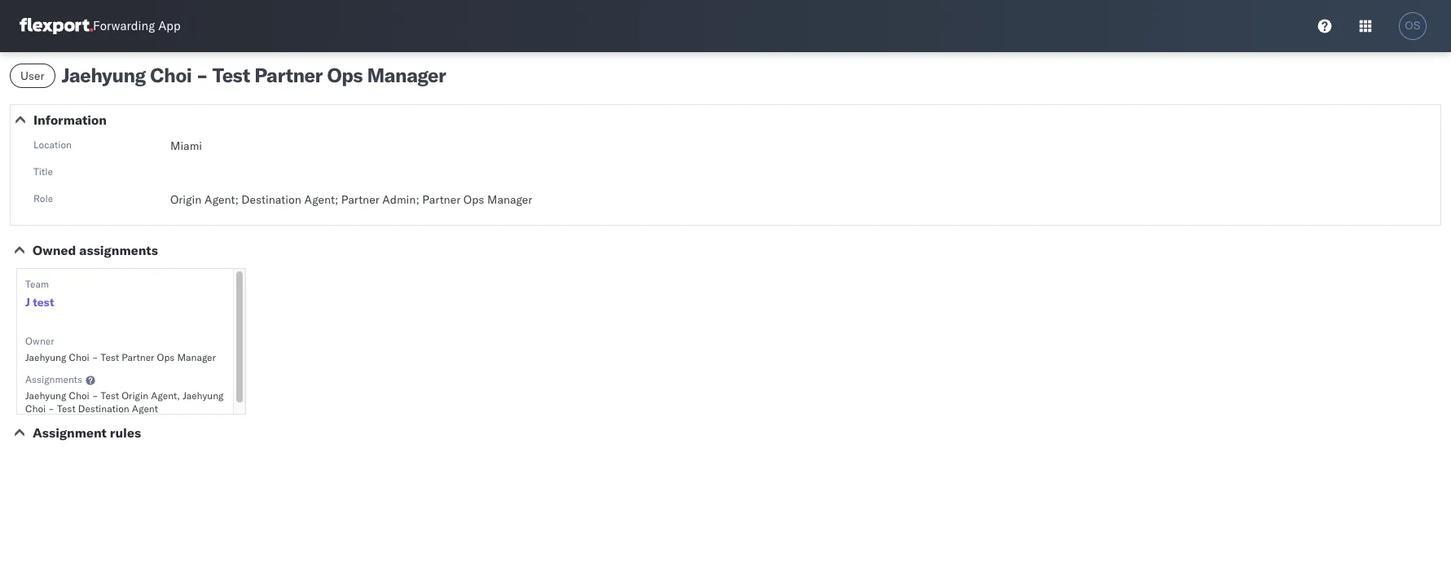 Task type: locate. For each thing, give the bounding box(es) containing it.
0 horizontal spatial origin
[[122, 389, 148, 402]]

1 horizontal spatial manager
[[367, 63, 446, 87]]

test
[[212, 63, 250, 87], [101, 351, 119, 363], [101, 389, 119, 402], [57, 402, 75, 415]]

destination
[[241, 192, 301, 207], [78, 402, 129, 415]]

ops
[[327, 63, 363, 87], [463, 192, 484, 207], [157, 351, 175, 363]]

0 vertical spatial destination
[[241, 192, 301, 207]]

owned
[[33, 242, 76, 258]]

2 horizontal spatial ops
[[463, 192, 484, 207]]

jaehyung choi - test partner ops manager
[[62, 63, 446, 87]]

j test link
[[25, 294, 54, 310]]

title
[[33, 165, 53, 178]]

0 vertical spatial origin
[[170, 192, 202, 207]]

choi
[[150, 63, 192, 87], [69, 351, 89, 363], [69, 389, 89, 402], [25, 402, 46, 415]]

0 horizontal spatial destination
[[78, 402, 129, 415]]

rules
[[110, 424, 141, 441]]

1 vertical spatial origin
[[122, 389, 148, 402]]

forwarding app link
[[20, 18, 181, 34]]

origin up agent
[[122, 389, 148, 402]]

manager
[[367, 63, 446, 87], [487, 192, 532, 207], [177, 351, 216, 363]]

jaehyung inside owner jaehyung choi - test partner ops manager
[[25, 351, 66, 363]]

- up jaehyung choi - test origin agent, jaehyung choi - test destination agent
[[92, 351, 98, 363]]

0 horizontal spatial manager
[[177, 351, 216, 363]]

1 vertical spatial ops
[[463, 192, 484, 207]]

owner
[[25, 335, 54, 347]]

-
[[196, 63, 208, 87], [92, 351, 98, 363], [92, 389, 98, 402], [48, 402, 54, 415]]

team
[[25, 278, 49, 290]]

1 horizontal spatial agent;
[[304, 192, 338, 207]]

assignments
[[25, 373, 82, 385]]

0 vertical spatial ops
[[327, 63, 363, 87]]

0 horizontal spatial agent;
[[205, 192, 238, 207]]

jaehyung
[[62, 63, 146, 87], [25, 351, 66, 363], [25, 389, 66, 402], [183, 389, 224, 402]]

user
[[20, 68, 44, 83]]

jaehyung down owner at left
[[25, 351, 66, 363]]

origin
[[170, 192, 202, 207], [122, 389, 148, 402]]

jaehyung choi - test origin agent, jaehyung choi - test destination agent
[[25, 389, 224, 415]]

1 horizontal spatial ops
[[327, 63, 363, 87]]

jaehyung right agent, at the bottom left of the page
[[183, 389, 224, 402]]

1 horizontal spatial destination
[[241, 192, 301, 207]]

1 vertical spatial destination
[[78, 402, 129, 415]]

team j test
[[25, 278, 54, 310]]

- inside owner jaehyung choi - test partner ops manager
[[92, 351, 98, 363]]

owner jaehyung choi - test partner ops manager
[[25, 335, 216, 363]]

agent;
[[205, 192, 238, 207], [304, 192, 338, 207]]

0 vertical spatial manager
[[367, 63, 446, 87]]

origin down miami
[[170, 192, 202, 207]]

partner
[[254, 63, 323, 87], [341, 192, 379, 207], [422, 192, 461, 207], [122, 351, 154, 363]]

0 horizontal spatial ops
[[157, 351, 175, 363]]

forwarding app
[[93, 18, 181, 34]]

1 vertical spatial manager
[[487, 192, 532, 207]]

choi inside owner jaehyung choi - test partner ops manager
[[69, 351, 89, 363]]

partner inside owner jaehyung choi - test partner ops manager
[[122, 351, 154, 363]]

assignments
[[79, 242, 158, 258]]

flexport. image
[[20, 18, 93, 34]]

2 vertical spatial manager
[[177, 351, 216, 363]]

2 vertical spatial ops
[[157, 351, 175, 363]]



Task type: vqa. For each thing, say whether or not it's contained in the screenshot.
'Jaehyung'
yes



Task type: describe. For each thing, give the bounding box(es) containing it.
origin inside jaehyung choi - test origin agent, jaehyung choi - test destination agent
[[122, 389, 148, 402]]

forwarding
[[93, 18, 155, 34]]

destination inside jaehyung choi - test origin agent, jaehyung choi - test destination agent
[[78, 402, 129, 415]]

2 horizontal spatial manager
[[487, 192, 532, 207]]

ops inside owner jaehyung choi - test partner ops manager
[[157, 351, 175, 363]]

jaehyung down the assignments
[[25, 389, 66, 402]]

owned assignments
[[33, 242, 158, 258]]

- down the assignments
[[48, 402, 54, 415]]

test
[[33, 295, 54, 310]]

1 agent; from the left
[[205, 192, 238, 207]]

test inside owner jaehyung choi - test partner ops manager
[[101, 351, 119, 363]]

location
[[33, 139, 72, 151]]

information
[[33, 112, 107, 128]]

jaehyung down forwarding app link
[[62, 63, 146, 87]]

agent,
[[151, 389, 180, 402]]

j
[[25, 295, 30, 310]]

origin agent; destination agent; partner admin; partner ops manager
[[170, 192, 532, 207]]

miami
[[170, 139, 202, 153]]

assignment rules
[[33, 424, 141, 441]]

app
[[158, 18, 181, 34]]

os
[[1405, 20, 1421, 32]]

- up miami
[[196, 63, 208, 87]]

1 horizontal spatial origin
[[170, 192, 202, 207]]

admin;
[[382, 192, 419, 207]]

os button
[[1394, 7, 1431, 45]]

- up assignment rules at the bottom of the page
[[92, 389, 98, 402]]

assignment
[[33, 424, 107, 441]]

2 agent; from the left
[[304, 192, 338, 207]]

role
[[33, 192, 53, 204]]

manager inside owner jaehyung choi - test partner ops manager
[[177, 351, 216, 363]]

agent
[[132, 402, 158, 415]]



